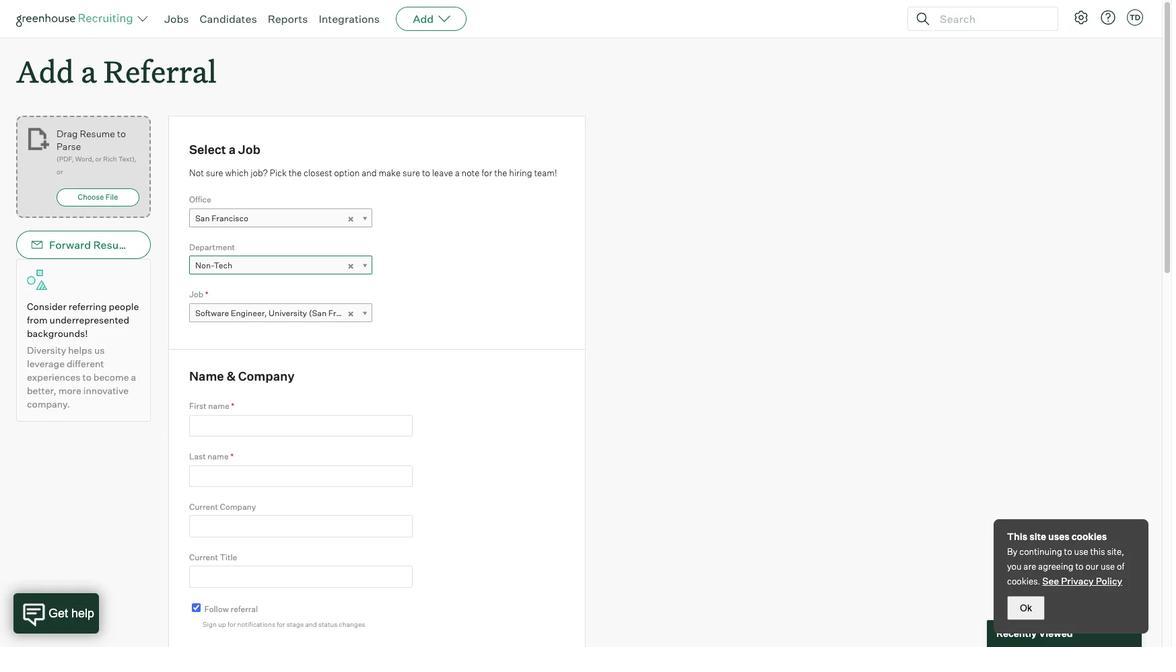 Task type: describe. For each thing, give the bounding box(es) containing it.
(pdf,
[[57, 155, 74, 163]]

a inside consider referring people from underrepresented backgrounds! diversity helps us leverage different experiences to become a better, more innovative company.
[[131, 372, 136, 383]]

continuing
[[1020, 547, 1063, 558]]

choose
[[78, 193, 104, 202]]

our
[[1086, 562, 1099, 573]]

hiring
[[509, 168, 532, 178]]

team!
[[534, 168, 557, 178]]

a down greenhouse recruiting image
[[81, 51, 97, 91]]

leave
[[432, 168, 453, 178]]

rich
[[103, 155, 117, 163]]

status
[[319, 621, 338, 629]]

a left 'note' on the top of the page
[[455, 168, 460, 178]]

follow referral
[[205, 605, 258, 615]]

this
[[1008, 531, 1028, 543]]

recently viewed
[[997, 629, 1073, 640]]

san francisco link
[[189, 209, 372, 228]]

of
[[1118, 562, 1125, 573]]

forward resume via email button
[[16, 231, 182, 259]]

title
[[220, 553, 237, 563]]

* for first name *
[[231, 402, 235, 412]]

current title
[[189, 553, 237, 563]]

a up "which"
[[229, 142, 236, 157]]

job?
[[251, 168, 268, 178]]

name
[[189, 369, 224, 384]]

current company
[[189, 502, 256, 513]]

consider
[[27, 301, 67, 313]]

name & company
[[189, 369, 295, 384]]

parse
[[57, 141, 81, 152]]

stage
[[287, 621, 304, 629]]

francisco
[[212, 213, 249, 223]]

1 horizontal spatial and
[[362, 168, 377, 178]]

non-tech
[[195, 261, 232, 271]]

1 horizontal spatial or
[[95, 155, 102, 163]]

candidates
[[200, 12, 257, 26]]

you
[[1008, 562, 1022, 573]]

san francisco
[[195, 213, 249, 223]]

to left the our
[[1076, 562, 1084, 573]]

Follow referral checkbox
[[192, 604, 201, 613]]

cookies.
[[1008, 577, 1041, 587]]

viewed
[[1039, 629, 1073, 640]]

drag
[[57, 128, 78, 140]]

university
[[269, 308, 307, 318]]

us
[[94, 345, 105, 356]]

to down uses
[[1065, 547, 1073, 558]]

integrations
[[319, 12, 380, 26]]

referring
[[69, 301, 107, 313]]

are
[[1024, 562, 1037, 573]]

innovative
[[83, 385, 129, 397]]

jobs
[[164, 12, 189, 26]]

follow
[[205, 605, 229, 615]]

non-tech link
[[189, 256, 372, 276]]

referral
[[104, 51, 217, 91]]

add button
[[396, 7, 467, 31]]

which
[[225, 168, 249, 178]]

(48)
[[370, 308, 387, 318]]

engineer,
[[231, 308, 267, 318]]

option
[[334, 168, 360, 178]]

closest
[[304, 168, 332, 178]]

this site uses cookies
[[1008, 531, 1108, 543]]

agreeing
[[1039, 562, 1074, 573]]

1 vertical spatial job
[[189, 290, 204, 300]]

integrations link
[[319, 12, 380, 26]]

by
[[1008, 547, 1018, 558]]

see privacy policy
[[1043, 576, 1123, 587]]

reports link
[[268, 12, 308, 26]]

last
[[189, 452, 206, 462]]

2 sure from the left
[[403, 168, 420, 178]]

drag resume to parse (pdf, word, or rich text), or
[[57, 128, 137, 176]]

0 horizontal spatial or
[[57, 168, 63, 176]]

2 the from the left
[[495, 168, 508, 178]]

changes
[[339, 621, 365, 629]]

select
[[189, 142, 226, 157]]

0 vertical spatial *
[[205, 290, 209, 300]]

1 the from the left
[[289, 168, 302, 178]]

recently
[[997, 629, 1037, 640]]

name for first
[[208, 402, 229, 412]]

0 horizontal spatial use
[[1075, 547, 1089, 558]]

greenhouse recruiting image
[[16, 11, 137, 27]]

1 vertical spatial use
[[1101, 562, 1116, 573]]

department
[[189, 242, 235, 252]]

become
[[94, 372, 129, 383]]

people
[[109, 301, 139, 313]]

email
[[154, 239, 182, 252]]



Task type: vqa. For each thing, say whether or not it's contained in the screenshot.
Designer
no



Task type: locate. For each thing, give the bounding box(es) containing it.
forward
[[49, 239, 91, 252]]

resume for forward
[[93, 239, 134, 252]]

1 current from the top
[[189, 502, 218, 513]]

add
[[413, 12, 434, 26], [16, 51, 74, 91]]

0 horizontal spatial the
[[289, 168, 302, 178]]

choose file
[[78, 193, 118, 202]]

company right &
[[238, 369, 295, 384]]

different
[[67, 358, 104, 370]]

name for last
[[208, 452, 229, 462]]

make
[[379, 168, 401, 178]]

company up 'title'
[[220, 502, 256, 513]]

td button
[[1128, 9, 1144, 26]]

resume inside "button"
[[93, 239, 134, 252]]

None text field
[[189, 415, 413, 437], [189, 516, 413, 538], [189, 415, 413, 437], [189, 516, 413, 538]]

0 vertical spatial resume
[[80, 128, 115, 140]]

name
[[208, 402, 229, 412], [208, 452, 229, 462]]

francisco)
[[329, 308, 368, 318]]

to
[[117, 128, 126, 140], [422, 168, 430, 178], [83, 372, 92, 383], [1065, 547, 1073, 558], [1076, 562, 1084, 573]]

job up job?
[[238, 142, 261, 157]]

use left of
[[1101, 562, 1116, 573]]

forward resume via email
[[49, 239, 182, 252]]

1 vertical spatial or
[[57, 168, 63, 176]]

resume inside the drag resume to parse (pdf, word, or rich text), or
[[80, 128, 115, 140]]

2 vertical spatial *
[[231, 452, 234, 462]]

configure image
[[1074, 9, 1090, 26]]

0 vertical spatial and
[[362, 168, 377, 178]]

more
[[58, 385, 81, 397]]

company
[[238, 369, 295, 384], [220, 502, 256, 513]]

add for add a referral
[[16, 51, 74, 91]]

jobs link
[[164, 12, 189, 26]]

to inside the drag resume to parse (pdf, word, or rich text), or
[[117, 128, 126, 140]]

company.
[[27, 399, 70, 410]]

1 vertical spatial name
[[208, 452, 229, 462]]

via
[[137, 239, 151, 252]]

1 horizontal spatial for
[[277, 621, 285, 629]]

pick
[[270, 168, 287, 178]]

policy
[[1096, 576, 1123, 587]]

and
[[362, 168, 377, 178], [305, 621, 317, 629]]

1 horizontal spatial job
[[238, 142, 261, 157]]

not
[[189, 168, 204, 178]]

2 current from the top
[[189, 553, 218, 563]]

0 vertical spatial company
[[238, 369, 295, 384]]

Search text field
[[937, 9, 1046, 29]]

* right last
[[231, 452, 234, 462]]

to down different
[[83, 372, 92, 383]]

job
[[238, 142, 261, 157], [189, 290, 204, 300]]

* up software
[[205, 290, 209, 300]]

notifications
[[238, 621, 275, 629]]

better,
[[27, 385, 56, 397]]

sure right make
[[403, 168, 420, 178]]

backgrounds!
[[27, 328, 88, 340]]

0 vertical spatial name
[[208, 402, 229, 412]]

1 vertical spatial current
[[189, 553, 218, 563]]

by continuing to use this site, you are agreeing to our use of cookies.
[[1008, 547, 1125, 587]]

&
[[227, 369, 236, 384]]

0 vertical spatial or
[[95, 155, 102, 163]]

for right 'note' on the top of the page
[[482, 168, 493, 178]]

0 vertical spatial use
[[1075, 547, 1089, 558]]

site
[[1030, 531, 1047, 543]]

name right first
[[208, 402, 229, 412]]

resume up rich
[[80, 128, 115, 140]]

first
[[189, 402, 207, 412]]

or left rich
[[95, 155, 102, 163]]

sure right not
[[206, 168, 223, 178]]

referral
[[231, 605, 258, 615]]

to inside consider referring people from underrepresented backgrounds! diversity helps us leverage different experiences to become a better, more innovative company.
[[83, 372, 92, 383]]

0 horizontal spatial add
[[16, 51, 74, 91]]

the right pick
[[289, 168, 302, 178]]

see
[[1043, 576, 1060, 587]]

sign
[[203, 621, 217, 629]]

the
[[289, 168, 302, 178], [495, 168, 508, 178]]

cookies
[[1072, 531, 1108, 543]]

or down (pdf,
[[57, 168, 63, 176]]

and left make
[[362, 168, 377, 178]]

* for last name *
[[231, 452, 234, 462]]

resume left via
[[93, 239, 134, 252]]

current left 'title'
[[189, 553, 218, 563]]

1 horizontal spatial sure
[[403, 168, 420, 178]]

consider referring people from underrepresented backgrounds! diversity helps us leverage different experiences to become a better, more innovative company.
[[27, 301, 139, 410]]

* down &
[[231, 402, 235, 412]]

(san
[[309, 308, 327, 318]]

last name *
[[189, 452, 234, 462]]

1 sure from the left
[[206, 168, 223, 178]]

office
[[189, 195, 211, 205]]

resume
[[80, 128, 115, 140], [93, 239, 134, 252]]

ok
[[1021, 604, 1033, 614]]

0 horizontal spatial and
[[305, 621, 317, 629]]

software engineer, university (san francisco) (48) link
[[189, 304, 387, 323]]

1 vertical spatial resume
[[93, 239, 134, 252]]

1 vertical spatial and
[[305, 621, 317, 629]]

None text field
[[189, 466, 413, 488], [189, 567, 413, 589], [189, 466, 413, 488], [189, 567, 413, 589]]

word,
[[75, 155, 94, 163]]

note
[[462, 168, 480, 178]]

0 horizontal spatial for
[[228, 621, 236, 629]]

current down last
[[189, 502, 218, 513]]

job up software
[[189, 290, 204, 300]]

first name *
[[189, 402, 235, 412]]

0 vertical spatial job
[[238, 142, 261, 157]]

use left this
[[1075, 547, 1089, 558]]

underrepresented
[[50, 315, 129, 326]]

add for add
[[413, 12, 434, 26]]

for left stage in the bottom left of the page
[[277, 621, 285, 629]]

to left the leave
[[422, 168, 430, 178]]

name right last
[[208, 452, 229, 462]]

0 horizontal spatial sure
[[206, 168, 223, 178]]

a right become
[[131, 372, 136, 383]]

sign up for notifications for stage and status changes
[[203, 621, 365, 629]]

1 vertical spatial *
[[231, 402, 235, 412]]

ok button
[[1008, 597, 1045, 621]]

site,
[[1108, 547, 1125, 558]]

add a referral
[[16, 51, 217, 91]]

0 vertical spatial current
[[189, 502, 218, 513]]

for
[[482, 168, 493, 178], [228, 621, 236, 629], [277, 621, 285, 629]]

from
[[27, 315, 48, 326]]

2 horizontal spatial for
[[482, 168, 493, 178]]

current for current title
[[189, 553, 218, 563]]

0 vertical spatial add
[[413, 12, 434, 26]]

1 vertical spatial company
[[220, 502, 256, 513]]

current for current company
[[189, 502, 218, 513]]

1 horizontal spatial add
[[413, 12, 434, 26]]

leverage
[[27, 358, 65, 370]]

and right stage in the bottom left of the page
[[305, 621, 317, 629]]

resume for drag
[[80, 128, 115, 140]]

file
[[106, 193, 118, 202]]

see privacy policy link
[[1043, 576, 1123, 587]]

1 horizontal spatial the
[[495, 168, 508, 178]]

a
[[81, 51, 97, 91], [229, 142, 236, 157], [455, 168, 460, 178], [131, 372, 136, 383]]

add inside popup button
[[413, 12, 434, 26]]

software
[[195, 308, 229, 318]]

select a job
[[189, 142, 261, 157]]

san
[[195, 213, 210, 223]]

the left hiring
[[495, 168, 508, 178]]

candidates link
[[200, 12, 257, 26]]

experiences
[[27, 372, 80, 383]]

to up text),
[[117, 128, 126, 140]]

reports
[[268, 12, 308, 26]]

privacy
[[1062, 576, 1094, 587]]

helps
[[68, 345, 92, 356]]

software engineer, university (san francisco) (48)
[[195, 308, 387, 318]]

1 vertical spatial add
[[16, 51, 74, 91]]

1 horizontal spatial use
[[1101, 562, 1116, 573]]

or
[[95, 155, 102, 163], [57, 168, 63, 176]]

0 horizontal spatial job
[[189, 290, 204, 300]]

not sure which job? pick the closest option and make sure to leave a note for the hiring team!
[[189, 168, 557, 178]]

for right up
[[228, 621, 236, 629]]

current
[[189, 502, 218, 513], [189, 553, 218, 563]]

text),
[[118, 155, 137, 163]]



